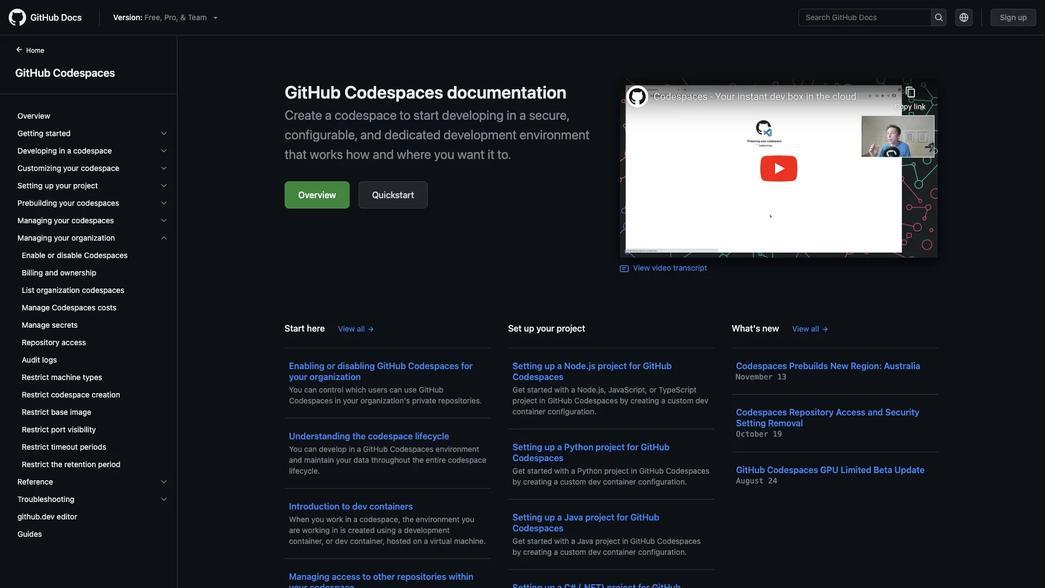 Task type: locate. For each thing, give the bounding box(es) containing it.
sc 9kayk9 0 image
[[160, 199, 168, 207], [160, 234, 168, 242], [160, 478, 168, 486]]

managing inside dropdown button
[[17, 216, 52, 225]]

organization's
[[361, 396, 410, 405]]

get for setting up a java project for github codespaces
[[513, 536, 525, 545]]

custom inside setting up a java project for github codespaces get started with a java project in github codespaces by creating a custom dev container configuration.
[[560, 547, 586, 556]]

for inside setting up a node.js project for github codespaces get started with a node.js, javascript, or typescript project in github codespaces by creating a custom dev container configuration.
[[629, 361, 641, 371]]

started inside setting up a node.js project for github codespaces get started with a node.js, javascript, or typescript project in github codespaces by creating a custom dev container configuration.
[[527, 385, 553, 394]]

codespaces for prebuilding your codespaces
[[77, 198, 119, 207]]

develop
[[319, 444, 347, 453]]

0 vertical spatial to
[[400, 107, 411, 123]]

customizing your codespace
[[17, 164, 119, 173]]

1 sc 9kayk9 0 image from the top
[[160, 129, 168, 138]]

home
[[26, 46, 44, 54]]

setting inside setting up a python project for github codespaces get started with a python project in github codespaces by creating a custom dev container configuration.
[[513, 442, 543, 452]]

working
[[302, 526, 330, 534]]

or inside introduction to dev containers when you work in a codespace, the environment you are working in is created using a development container, or dev container, hosted on a virtual machine.
[[326, 536, 333, 545]]

1 vertical spatial overview link
[[285, 181, 350, 209]]

you up machine.
[[462, 515, 474, 524]]

2 view all link from the left
[[793, 323, 829, 334]]

link image
[[620, 264, 629, 273]]

restrict for restrict port visibility
[[22, 425, 49, 434]]

sc 9kayk9 0 image for your
[[160, 181, 168, 190]]

1 get from the top
[[513, 385, 525, 394]]

and right billing
[[45, 268, 58, 277]]

august 24 element
[[736, 476, 778, 485]]

up
[[1018, 13, 1028, 22], [45, 181, 54, 190], [524, 323, 535, 333], [545, 361, 555, 371], [545, 442, 555, 452], [545, 512, 555, 522]]

2 vertical spatial by
[[513, 547, 521, 556]]

0 vertical spatial managing
[[17, 216, 52, 225]]

started inside "dropdown button"
[[45, 129, 71, 138]]

1 all from the left
[[357, 324, 365, 333]]

github.dev
[[17, 512, 55, 521]]

1 horizontal spatial access
[[332, 571, 361, 582]]

container for setting up a python project for github codespaces
[[603, 477, 636, 486]]

container, down the working
[[289, 536, 324, 545]]

2 with from the top
[[555, 466, 569, 475]]

quickstart link
[[359, 181, 428, 209]]

sc 9kayk9 0 image for codespaces
[[160, 216, 168, 225]]

prebuilds
[[790, 361, 828, 371]]

0 horizontal spatial repository
[[22, 338, 60, 347]]

or down the working
[[326, 536, 333, 545]]

custom
[[668, 396, 694, 405], [560, 477, 586, 486], [560, 547, 586, 556]]

2 managing your organization element from the top
[[9, 247, 177, 473]]

1 with from the top
[[555, 385, 569, 394]]

developing in a codespace
[[17, 146, 112, 155]]

setting inside setting up a node.js project for github codespaces get started with a node.js, javascript, or typescript project in github codespaces by creating a custom dev container configuration.
[[513, 361, 543, 371]]

overview up getting
[[17, 111, 50, 120]]

october
[[736, 430, 769, 439]]

restrict left timeout
[[22, 442, 49, 451]]

in inside setting up a java project for github codespaces get started with a java project in github codespaces by creating a custom dev container configuration.
[[622, 536, 629, 545]]

restrict left base
[[22, 408, 49, 417]]

3 sc 9kayk9 0 image from the top
[[160, 164, 168, 173]]

with for java
[[555, 536, 569, 545]]

creating inside setting up a java project for github codespaces get started with a java project in github codespaces by creating a custom dev container configuration.
[[523, 547, 552, 556]]

&
[[180, 13, 186, 22]]

view all link up the prebuilds
[[793, 323, 829, 334]]

environment inside introduction to dev containers when you work in a codespace, the environment you are working in is created using a development container, or dev container, hosted on a virtual machine.
[[416, 515, 460, 524]]

0 vertical spatial custom
[[668, 396, 694, 405]]

organization down billing and ownership
[[36, 286, 80, 295]]

4 sc 9kayk9 0 image from the top
[[160, 181, 168, 190]]

0 horizontal spatial view
[[338, 324, 355, 333]]

in inside dropdown button
[[59, 146, 65, 155]]

or up control
[[327, 361, 335, 371]]

1 view all from the left
[[338, 324, 365, 333]]

can up maintain
[[304, 444, 317, 453]]

container
[[513, 407, 546, 416], [603, 477, 636, 486], [603, 547, 636, 556]]

2 horizontal spatial to
[[400, 107, 411, 123]]

access
[[836, 407, 866, 417]]

managing up 'enable' at left top
[[17, 233, 52, 242]]

the down restrict timeout periods
[[51, 460, 62, 469]]

can left use
[[390, 385, 402, 394]]

0 vertical spatial development
[[444, 127, 517, 142]]

3 restrict from the top
[[22, 408, 49, 417]]

all up disabling
[[357, 324, 365, 333]]

1 restrict from the top
[[22, 373, 49, 382]]

configuration. inside setting up a java project for github codespaces get started with a java project in github codespaces by creating a custom dev container configuration.
[[638, 547, 687, 556]]

overview link down works
[[285, 181, 350, 209]]

environment up "virtual" on the left of page
[[416, 515, 460, 524]]

0 vertical spatial sc 9kayk9 0 image
[[160, 199, 168, 207]]

custom for setting up a python project for github codespaces
[[560, 477, 586, 486]]

list organization codespaces link
[[13, 282, 173, 299]]

0 vertical spatial overview
[[17, 111, 50, 120]]

restrict inside "link"
[[22, 390, 49, 399]]

documentation
[[447, 82, 567, 102]]

sc 9kayk9 0 image inside developing in a codespace dropdown button
[[160, 146, 168, 155]]

view right link 'image'
[[633, 263, 650, 272]]

0 vertical spatial repository
[[22, 338, 60, 347]]

0 vertical spatial with
[[555, 385, 569, 394]]

1 vertical spatial codespaces
[[72, 216, 114, 225]]

and right access at the bottom right
[[868, 407, 884, 417]]

creating for setting up a java project for github codespaces
[[523, 547, 552, 556]]

sc 9kayk9 0 image inside the managing your organization dropdown button
[[160, 234, 168, 242]]

overview down works
[[298, 190, 336, 200]]

2 vertical spatial configuration.
[[638, 547, 687, 556]]

None search field
[[799, 9, 947, 26]]

by for setting up a java project for github codespaces
[[513, 547, 521, 556]]

codespaces inside codespaces repository access and security setting removal october 19
[[736, 407, 787, 417]]

with inside setting up a python project for github codespaces get started with a python project in github codespaces by creating a custom dev container configuration.
[[555, 466, 569, 475]]

for for setting up a python project for github codespaces
[[627, 442, 639, 452]]

access down "secrets"
[[62, 338, 86, 347]]

october 19 element
[[736, 430, 782, 439]]

2 vertical spatial container
[[603, 547, 636, 556]]

dev inside setting up a python project for github codespaces get started with a python project in github codespaces by creating a custom dev container configuration.
[[588, 477, 601, 486]]

and up how
[[360, 127, 382, 142]]

5 sc 9kayk9 0 image from the top
[[160, 216, 168, 225]]

new
[[763, 323, 780, 333]]

restrict down audit logs
[[22, 373, 49, 382]]

sc 9kayk9 0 image for codespaces
[[160, 199, 168, 207]]

1 horizontal spatial you
[[434, 146, 455, 162]]

you
[[434, 146, 455, 162], [312, 515, 324, 524], [462, 515, 474, 524]]

overview link up developing in a codespace dropdown button
[[13, 107, 173, 125]]

1 vertical spatial environment
[[436, 444, 479, 453]]

for
[[461, 361, 473, 371], [629, 361, 641, 371], [627, 442, 639, 452], [617, 512, 629, 522]]

view all link for what's new
[[793, 323, 829, 334]]

codespaces
[[53, 66, 115, 79], [345, 82, 443, 102], [84, 251, 128, 260], [52, 303, 96, 312], [408, 361, 459, 371], [736, 361, 787, 371], [513, 371, 564, 382], [289, 396, 333, 405], [575, 396, 618, 405], [736, 407, 787, 417], [390, 444, 434, 453], [513, 453, 564, 463], [768, 465, 819, 475], [666, 466, 710, 475], [513, 523, 564, 533], [657, 536, 701, 545]]

for inside enabling or disabling github codespaces for your organization you can control which users can use github codespaces in your organization's private repositories.
[[461, 361, 473, 371]]

codespaces up costs
[[82, 286, 124, 295]]

github codespaces documentation create a codespace to start developing in a secure, configurable, and dedicated development environment that works how and where you want it to.
[[285, 82, 590, 162]]

setting inside dropdown button
[[17, 181, 43, 190]]

audit logs link
[[13, 351, 173, 369]]

codespaces down prebuilding your codespaces dropdown button
[[72, 216, 114, 225]]

2 vertical spatial with
[[555, 536, 569, 545]]

to inside managing access to other repositories within your codespace
[[363, 571, 371, 582]]

with inside setting up a java project for github codespaces get started with a java project in github codespaces by creating a custom dev container configuration.
[[555, 536, 569, 545]]

up inside setting up a java project for github codespaces get started with a java project in github codespaces by creating a custom dev container configuration.
[[545, 512, 555, 522]]

control
[[319, 385, 344, 394]]

all
[[357, 324, 365, 333], [812, 324, 819, 333]]

5 restrict from the top
[[22, 442, 49, 451]]

1 vertical spatial development
[[404, 526, 450, 534]]

in inside understanding the codespace lifecycle you can develop in a github codespaces environment and maintain your data throughout the entire codespace lifecycle.
[[349, 444, 355, 453]]

access inside managing access to other repositories within your codespace
[[332, 571, 361, 582]]

creating inside setting up a python project for github codespaces get started with a python project in github codespaces by creating a custom dev container configuration.
[[523, 477, 552, 486]]

version: free, pro, & team
[[113, 13, 207, 22]]

your inside the setting up your project dropdown button
[[56, 181, 71, 190]]

0 vertical spatial by
[[620, 396, 629, 405]]

you down enabling
[[289, 385, 302, 394]]

and inside codespaces repository access and security setting removal october 19
[[868, 407, 884, 417]]

1 vertical spatial you
[[289, 444, 302, 453]]

0 horizontal spatial view all link
[[338, 323, 375, 334]]

container, down created
[[350, 536, 385, 545]]

november
[[736, 372, 773, 381]]

2 restrict from the top
[[22, 390, 49, 399]]

the down containers
[[403, 515, 414, 524]]

get inside setting up a java project for github codespaces get started with a java project in github codespaces by creating a custom dev container configuration.
[[513, 536, 525, 545]]

codespaces inside dropdown button
[[72, 216, 114, 225]]

view for codespaces prebuilds new region: australia
[[793, 324, 810, 333]]

up inside setting up a node.js project for github codespaces get started with a node.js, javascript, or typescript project in github codespaces by creating a custom dev container configuration.
[[545, 361, 555, 371]]

2 you from the top
[[289, 444, 302, 453]]

managing inside dropdown button
[[17, 233, 52, 242]]

0 horizontal spatial to
[[342, 501, 350, 511]]

developing
[[442, 107, 504, 123]]

restrict for restrict codespace creation
[[22, 390, 49, 399]]

with inside setting up a node.js project for github codespaces get started with a node.js, javascript, or typescript project in github codespaces by creating a custom dev container configuration.
[[555, 385, 569, 394]]

github inside understanding the codespace lifecycle you can develop in a github codespaces environment and maintain your data throughout the entire codespace lifecycle.
[[363, 444, 388, 453]]

managing down prebuilding
[[17, 216, 52, 225]]

gpu
[[821, 465, 839, 475]]

to up dedicated
[[400, 107, 411, 123]]

restrict port visibility
[[22, 425, 96, 434]]

sc 9kayk9 0 image for codespace
[[160, 164, 168, 173]]

get for setting up a python project for github codespaces
[[513, 466, 525, 475]]

custom for setting up a java project for github codespaces
[[560, 547, 586, 556]]

1 horizontal spatial container,
[[350, 536, 385, 545]]

manage
[[22, 303, 50, 312], [22, 320, 50, 329]]

by inside setting up a python project for github codespaces get started with a python project in github codespaces by creating a custom dev container configuration.
[[513, 477, 521, 486]]

1 manage from the top
[[22, 303, 50, 312]]

0 horizontal spatial access
[[62, 338, 86, 347]]

guides link
[[13, 526, 173, 543]]

to left the other
[[363, 571, 371, 582]]

customizing
[[17, 164, 61, 173]]

restrict up reference
[[22, 460, 49, 469]]

4 restrict from the top
[[22, 425, 49, 434]]

1 managing your organization element from the top
[[9, 229, 177, 473]]

and right how
[[373, 146, 394, 162]]

access
[[62, 338, 86, 347], [332, 571, 361, 582]]

up inside setting up a python project for github codespaces get started with a python project in github codespaces by creating a custom dev container configuration.
[[545, 442, 555, 452]]

3 with from the top
[[555, 536, 569, 545]]

2 vertical spatial organization
[[310, 371, 361, 382]]

java
[[564, 512, 583, 522], [578, 536, 594, 545]]

0 vertical spatial organization
[[72, 233, 115, 242]]

lifecycle.
[[289, 466, 320, 475]]

0 horizontal spatial container,
[[289, 536, 324, 545]]

repository
[[22, 338, 60, 347], [790, 407, 834, 417]]

to up work
[[342, 501, 350, 511]]

1 vertical spatial to
[[342, 501, 350, 511]]

started inside setting up a python project for github codespaces get started with a python project in github codespaces by creating a custom dev container configuration.
[[527, 466, 553, 475]]

restrict left port
[[22, 425, 49, 434]]

access for repository
[[62, 338, 86, 347]]

environment inside understanding the codespace lifecycle you can develop in a github codespaces environment and maintain your data throughout the entire codespace lifecycle.
[[436, 444, 479, 453]]

1 vertical spatial repository
[[790, 407, 834, 417]]

view all right here
[[338, 324, 365, 333]]

lifecycle
[[415, 431, 449, 441]]

codespaces inside dropdown button
[[77, 198, 119, 207]]

development down developing
[[444, 127, 517, 142]]

access inside github codespaces element
[[62, 338, 86, 347]]

view all for start here
[[338, 324, 365, 333]]

0 vertical spatial overview link
[[13, 107, 173, 125]]

custom inside setting up a python project for github codespaces get started with a python project in github codespaces by creating a custom dev container configuration.
[[560, 477, 586, 486]]

0 vertical spatial codespaces
[[77, 198, 119, 207]]

managing down the working
[[289, 571, 330, 582]]

repository up removal
[[790, 407, 834, 417]]

view all right new on the right bottom of page
[[793, 324, 819, 333]]

organization inside enabling or disabling github codespaces for your organization you can control which users can use github codespaces in your organization's private repositories.
[[310, 371, 361, 382]]

limited
[[841, 465, 872, 475]]

1 vertical spatial access
[[332, 571, 361, 582]]

started for setting up a java project for github codespaces
[[527, 536, 553, 545]]

team
[[188, 13, 207, 22]]

manage up repository access
[[22, 320, 50, 329]]

1 horizontal spatial all
[[812, 324, 819, 333]]

pro,
[[164, 13, 178, 22]]

can inside understanding the codespace lifecycle you can develop in a github codespaces environment and maintain your data throughout the entire codespace lifecycle.
[[304, 444, 317, 453]]

or right 'enable' at left top
[[48, 251, 55, 260]]

all up the prebuilds
[[812, 324, 819, 333]]

2 vertical spatial creating
[[523, 547, 552, 556]]

0 vertical spatial container
[[513, 407, 546, 416]]

dedicated
[[385, 127, 441, 142]]

codespace inside github codespaces documentation create a codespace to start developing in a secure, configurable, and dedicated development environment that works how and where you want it to.
[[335, 107, 397, 123]]

can left control
[[304, 385, 317, 394]]

in inside setting up a python project for github codespaces get started with a python project in github codespaces by creating a custom dev container configuration.
[[631, 466, 637, 475]]

visibility
[[68, 425, 96, 434]]

1 vertical spatial get
[[513, 466, 525, 475]]

list organization codespaces
[[22, 286, 124, 295]]

0 vertical spatial you
[[289, 385, 302, 394]]

0 vertical spatial configuration.
[[548, 407, 597, 416]]

typescript
[[659, 385, 697, 394]]

environment
[[520, 127, 590, 142], [436, 444, 479, 453], [416, 515, 460, 524]]

environment up entire
[[436, 444, 479, 453]]

you left want
[[434, 146, 455, 162]]

1 horizontal spatial view all
[[793, 324, 819, 333]]

0 vertical spatial environment
[[520, 127, 590, 142]]

repository up audit logs
[[22, 338, 60, 347]]

1 vertical spatial sc 9kayk9 0 image
[[160, 234, 168, 242]]

sc 9kayk9 0 image
[[160, 129, 168, 138], [160, 146, 168, 155], [160, 164, 168, 173], [160, 181, 168, 190], [160, 216, 168, 225], [160, 495, 168, 504]]

1 horizontal spatial to
[[363, 571, 371, 582]]

region:
[[851, 361, 882, 371]]

up for set up your project
[[524, 323, 535, 333]]

container inside setting up a node.js project for github codespaces get started with a node.js, javascript, or typescript project in github codespaces by creating a custom dev container configuration.
[[513, 407, 546, 416]]

1 you from the top
[[289, 385, 302, 394]]

get inside setting up a python project for github codespaces get started with a python project in github codespaces by creating a custom dev container configuration.
[[513, 466, 525, 475]]

0 horizontal spatial overview link
[[13, 107, 173, 125]]

configuration.
[[548, 407, 597, 416], [638, 477, 687, 486], [638, 547, 687, 556]]

restrict for restrict timeout periods
[[22, 442, 49, 451]]

organization down managing your codespaces dropdown button
[[72, 233, 115, 242]]

2 get from the top
[[513, 466, 525, 475]]

2 vertical spatial to
[[363, 571, 371, 582]]

3 sc 9kayk9 0 image from the top
[[160, 478, 168, 486]]

manage down "list" at the left of page
[[22, 303, 50, 312]]

0 vertical spatial get
[[513, 385, 525, 394]]

the up data
[[353, 431, 366, 441]]

2 sc 9kayk9 0 image from the top
[[160, 234, 168, 242]]

codespaces inside managing your organization element
[[82, 286, 124, 295]]

enabling
[[289, 361, 325, 371]]

3 get from the top
[[513, 536, 525, 545]]

view all link up disabling
[[338, 323, 375, 334]]

restrict up restrict base image
[[22, 390, 49, 399]]

2 vertical spatial managing
[[289, 571, 330, 582]]

0 horizontal spatial view all
[[338, 324, 365, 333]]

2 all from the left
[[812, 324, 819, 333]]

view right new on the right bottom of page
[[793, 324, 810, 333]]

1 container, from the left
[[289, 536, 324, 545]]

creating
[[631, 396, 660, 405], [523, 477, 552, 486], [523, 547, 552, 556]]

or inside github codespaces element
[[48, 251, 55, 260]]

restrict the retention period
[[22, 460, 121, 469]]

6 restrict from the top
[[22, 460, 49, 469]]

setting up a node.js project for github codespaces get started with a node.js, javascript, or typescript project in github codespaces by creating a custom dev container configuration.
[[513, 361, 709, 416]]

manage for manage secrets
[[22, 320, 50, 329]]

with for python
[[555, 466, 569, 475]]

sc 9kayk9 0 image inside the setting up your project dropdown button
[[160, 181, 168, 190]]

for inside setting up a python project for github codespaces get started with a python project in github codespaces by creating a custom dev container configuration.
[[627, 442, 639, 452]]

and up lifecycle.
[[289, 455, 302, 464]]

codespaces inside github codespaces gpu limited beta update august 24
[[768, 465, 819, 475]]

2 vertical spatial custom
[[560, 547, 586, 556]]

2 vertical spatial get
[[513, 536, 525, 545]]

managing your organization element
[[9, 229, 177, 473], [9, 247, 177, 473]]

costs
[[98, 303, 117, 312]]

1 vertical spatial creating
[[523, 477, 552, 486]]

2 container, from the left
[[350, 536, 385, 545]]

your inside understanding the codespace lifecycle you can develop in a github codespaces environment and maintain your data throughout the entire codespace lifecycle.
[[336, 455, 352, 464]]

sc 9kayk9 0 image inside customizing your codespace 'dropdown button'
[[160, 164, 168, 173]]

image
[[70, 408, 91, 417]]

what's new
[[732, 323, 780, 333]]

machine.
[[454, 536, 486, 545]]

view right here
[[338, 324, 355, 333]]

configuration. for setting up a java project for github codespaces
[[638, 547, 687, 556]]

2 manage from the top
[[22, 320, 50, 329]]

1 vertical spatial manage
[[22, 320, 50, 329]]

sc 9kayk9 0 image inside managing your codespaces dropdown button
[[160, 216, 168, 225]]

quickstart
[[372, 190, 414, 200]]

environment inside github codespaces documentation create a codespace to start developing in a secure, configurable, and dedicated development environment that works how and where you want it to.
[[520, 127, 590, 142]]

up for setting up a node.js project for github codespaces get started with a node.js, javascript, or typescript project in github codespaces by creating a custom dev container configuration.
[[545, 361, 555, 371]]

2 horizontal spatial view
[[793, 324, 810, 333]]

understanding
[[289, 431, 350, 441]]

0 vertical spatial access
[[62, 338, 86, 347]]

developing
[[17, 146, 57, 155]]

codespaces down the setting up your project dropdown button
[[77, 198, 119, 207]]

container inside setting up a python project for github codespaces get started with a python project in github codespaces by creating a custom dev container configuration.
[[603, 477, 636, 486]]

repositories.
[[438, 396, 482, 405]]

2 sc 9kayk9 0 image from the top
[[160, 146, 168, 155]]

managing access to other repositories within your codespace link
[[289, 562, 487, 588]]

with for node.js
[[555, 385, 569, 394]]

start
[[414, 107, 439, 123]]

1 horizontal spatial view
[[633, 263, 650, 272]]

0 horizontal spatial all
[[357, 324, 365, 333]]

or inside setting up a node.js project for github codespaces get started with a node.js, javascript, or typescript project in github codespaces by creating a custom dev container configuration.
[[650, 385, 657, 394]]

environment down secure,
[[520, 127, 590, 142]]

access left the other
[[332, 571, 361, 582]]

by inside setting up a java project for github codespaces get started with a java project in github codespaces by creating a custom dev container configuration.
[[513, 547, 521, 556]]

development up on
[[404, 526, 450, 534]]

enabling or disabling github codespaces for your organization you can control which users can use github codespaces in your organization's private repositories.
[[289, 361, 482, 405]]

get inside setting up a node.js project for github codespaces get started with a node.js, javascript, or typescript project in github codespaces by creating a custom dev container configuration.
[[513, 385, 525, 394]]

enable or disable codespaces
[[22, 251, 128, 260]]

codespaces for list organization codespaces
[[82, 286, 124, 295]]

1 view all link from the left
[[338, 323, 375, 334]]

or left typescript
[[650, 385, 657, 394]]

codespace inside 'dropdown button'
[[81, 164, 119, 173]]

1 vertical spatial with
[[555, 466, 569, 475]]

getting
[[17, 129, 43, 138]]

1 vertical spatial by
[[513, 477, 521, 486]]

dev inside setting up a java project for github codespaces get started with a java project in github codespaces by creating a custom dev container configuration.
[[588, 547, 601, 556]]

creating inside setting up a node.js project for github codespaces get started with a node.js, javascript, or typescript project in github codespaces by creating a custom dev container configuration.
[[631, 396, 660, 405]]

sign up
[[1000, 13, 1028, 22]]

in inside enabling or disabling github codespaces for your organization you can control which users can use github codespaces in your organization's private repositories.
[[335, 396, 341, 405]]

2 vertical spatial codespaces
[[82, 286, 124, 295]]

1 vertical spatial overview
[[298, 190, 336, 200]]

1 vertical spatial custom
[[560, 477, 586, 486]]

introduction to dev containers when you work in a codespace, the environment you are working in is created using a development container, or dev container, hosted on a virtual machine.
[[289, 501, 486, 545]]

you up the working
[[312, 515, 324, 524]]

the
[[353, 431, 366, 441], [412, 455, 424, 464], [51, 460, 62, 469], [403, 515, 414, 524]]

search image
[[935, 13, 944, 22]]

1 vertical spatial managing
[[17, 233, 52, 242]]

organization up control
[[310, 371, 361, 382]]

configuration. inside setting up a python project for github codespaces get started with a python project in github codespaces by creating a custom dev container configuration.
[[638, 477, 687, 486]]

setting inside setting up a java project for github codespaces get started with a java project in github codespaces by creating a custom dev container configuration.
[[513, 512, 543, 522]]

1 horizontal spatial overview
[[298, 190, 336, 200]]

overview inside github codespaces element
[[17, 111, 50, 120]]

2 view all from the left
[[793, 324, 819, 333]]

sign
[[1000, 13, 1016, 22]]

codespaces inside "codespaces prebuilds new region: australia november 13"
[[736, 361, 787, 371]]

1 vertical spatial configuration.
[[638, 477, 687, 486]]

works
[[310, 146, 343, 162]]

1 vertical spatial organization
[[36, 286, 80, 295]]

2 vertical spatial environment
[[416, 515, 460, 524]]

Search GitHub Docs search field
[[800, 9, 931, 26]]

2 vertical spatial sc 9kayk9 0 image
[[160, 478, 168, 486]]

on
[[413, 536, 422, 545]]

1 horizontal spatial view all link
[[793, 323, 829, 334]]

sc 9kayk9 0 image inside prebuilding your codespaces dropdown button
[[160, 199, 168, 207]]

0 horizontal spatial overview
[[17, 111, 50, 120]]

started inside setting up a java project for github codespaces get started with a java project in github codespaces by creating a custom dev container configuration.
[[527, 536, 553, 545]]

1 sc 9kayk9 0 image from the top
[[160, 199, 168, 207]]

you up lifecycle.
[[289, 444, 302, 453]]

codespaces inside understanding the codespace lifecycle you can develop in a github codespaces environment and maintain your data throughout the entire codespace lifecycle.
[[390, 444, 434, 453]]

1 vertical spatial container
[[603, 477, 636, 486]]

1 horizontal spatial repository
[[790, 407, 834, 417]]

24
[[769, 476, 778, 485]]

0 vertical spatial manage
[[22, 303, 50, 312]]

repository access link
[[13, 334, 173, 351]]

6 sc 9kayk9 0 image from the top
[[160, 495, 168, 504]]

0 vertical spatial creating
[[631, 396, 660, 405]]



Task type: vqa. For each thing, say whether or not it's contained in the screenshot.
READMEs
no



Task type: describe. For each thing, give the bounding box(es) containing it.
github codespaces gpu limited beta update august 24
[[736, 465, 925, 485]]

13
[[778, 372, 787, 381]]

in inside setting up a node.js project for github codespaces get started with a node.js, javascript, or typescript project in github codespaces by creating a custom dev container configuration.
[[540, 396, 546, 405]]

setting inside codespaces repository access and security setting removal october 19
[[736, 418, 766, 428]]

0 vertical spatial python
[[564, 442, 594, 452]]

restrict for restrict base image
[[22, 408, 49, 417]]

period
[[98, 460, 121, 469]]

throughout
[[371, 455, 410, 464]]

select language: current language is english image
[[960, 13, 969, 22]]

codespaces inside github codespaces documentation create a codespace to start developing in a secure, configurable, and dedicated development environment that works how and where you want it to.
[[345, 82, 443, 102]]

organization inside dropdown button
[[72, 233, 115, 242]]

restrict codespace creation link
[[13, 386, 173, 404]]

disable
[[57, 251, 82, 260]]

creating for setting up a python project for github codespaces
[[523, 477, 552, 486]]

to inside github codespaces documentation create a codespace to start developing in a secure, configurable, and dedicated development environment that works how and where you want it to.
[[400, 107, 411, 123]]

restrict machine types
[[22, 373, 102, 382]]

started for setting up a python project for github codespaces
[[527, 466, 553, 475]]

retention
[[64, 460, 96, 469]]

and inside understanding the codespace lifecycle you can develop in a github codespaces environment and maintain your data throughout the entire codespace lifecycle.
[[289, 455, 302, 464]]

set up your project
[[508, 323, 586, 333]]

codespace,
[[360, 515, 401, 524]]

to.
[[498, 146, 511, 162]]

setting for java
[[513, 512, 543, 522]]

containers
[[370, 501, 413, 511]]

the inside managing your organization element
[[51, 460, 62, 469]]

configuration. inside setting up a node.js project for github codespaces get started with a node.js, javascript, or typescript project in github codespaces by creating a custom dev container configuration.
[[548, 407, 597, 416]]

restrict timeout periods
[[22, 442, 106, 451]]

to inside introduction to dev containers when you work in a codespace, the environment you are working in is created using a development container, or dev container, hosted on a virtual machine.
[[342, 501, 350, 511]]

github codespaces
[[15, 66, 115, 79]]

video
[[652, 263, 671, 272]]

which
[[346, 385, 366, 394]]

github inside github codespaces documentation create a codespace to start developing in a secure, configurable, and dedicated development environment that works how and where you want it to.
[[285, 82, 341, 102]]

home link
[[11, 45, 62, 56]]

prebuilding
[[17, 198, 57, 207]]

your inside managing your codespaces dropdown button
[[54, 216, 70, 225]]

for for enabling or disabling github codespaces for your organization
[[461, 361, 473, 371]]

repositories
[[397, 571, 447, 582]]

by inside setting up a node.js project for github codespaces get started with a node.js, javascript, or typescript project in github codespaces by creating a custom dev container configuration.
[[620, 396, 629, 405]]

environment for lifecycle
[[436, 444, 479, 453]]

sign up link
[[991, 9, 1037, 26]]

node.js,
[[578, 385, 606, 394]]

your inside the managing your organization dropdown button
[[54, 233, 70, 242]]

sc 9kayk9 0 image inside reference dropdown button
[[160, 478, 168, 486]]

a inside understanding the codespace lifecycle you can develop in a github codespaces environment and maintain your data throughout the entire codespace lifecycle.
[[357, 444, 361, 453]]

that
[[285, 146, 307, 162]]

the inside introduction to dev containers when you work in a codespace, the environment you are working in is created using a development container, or dev container, hosted on a virtual machine.
[[403, 515, 414, 524]]

entire
[[426, 455, 446, 464]]

node.js
[[564, 361, 596, 371]]

managing for managing your organization
[[17, 233, 52, 242]]

github codespaces element
[[0, 44, 178, 587]]

configurable,
[[285, 127, 358, 142]]

version:
[[113, 13, 143, 22]]

repository inside managing your organization element
[[22, 338, 60, 347]]

managing your organization element containing enable or disable codespaces
[[9, 247, 177, 473]]

security
[[886, 407, 920, 417]]

all for new
[[812, 324, 819, 333]]

for for setting up a node.js project for github codespaces
[[629, 361, 641, 371]]

codespace inside managing access to other repositories within your codespace
[[310, 582, 355, 588]]

for for setting up a java project for github codespaces
[[617, 512, 629, 522]]

manage secrets link
[[13, 316, 173, 334]]

started for setting up a node.js project for github codespaces
[[527, 385, 553, 394]]

want
[[458, 146, 485, 162]]

what's
[[732, 323, 761, 333]]

up for setting up a python project for github codespaces get started with a python project in github codespaces by creating a custom dev container configuration.
[[545, 442, 555, 452]]

sc 9kayk9 0 image for organization
[[160, 234, 168, 242]]

sc 9kayk9 0 image inside getting started "dropdown button"
[[160, 129, 168, 138]]

manage for manage codespaces costs
[[22, 303, 50, 312]]

restrict codespace creation
[[22, 390, 120, 399]]

private
[[412, 396, 436, 405]]

manage secrets
[[22, 320, 78, 329]]

managing your codespaces button
[[13, 212, 173, 229]]

your inside customizing your codespace 'dropdown button'
[[63, 164, 79, 173]]

dev inside setting up a node.js project for github codespaces get started with a node.js, javascript, or typescript project in github codespaces by creating a custom dev container configuration.
[[696, 396, 709, 405]]

setting for python
[[513, 442, 543, 452]]

view all link for start here
[[338, 323, 375, 334]]

codespaces for managing your codespaces
[[72, 216, 114, 225]]

ownership
[[60, 268, 96, 277]]

enable or disable codespaces link
[[13, 247, 173, 264]]

repository access
[[22, 338, 86, 347]]

configuration. for setting up a python project for github codespaces
[[638, 477, 687, 486]]

new
[[831, 361, 849, 371]]

development inside github codespaces documentation create a codespace to start developing in a secure, configurable, and dedicated development environment that works how and where you want it to.
[[444, 127, 517, 142]]

work
[[326, 515, 343, 524]]

1 vertical spatial python
[[578, 466, 602, 475]]

november 13 element
[[736, 372, 787, 381]]

billing and ownership link
[[13, 264, 173, 282]]

introduction
[[289, 501, 340, 511]]

using
[[377, 526, 396, 534]]

prebuilding your codespaces
[[17, 198, 119, 207]]

restrict the retention period link
[[13, 456, 173, 473]]

understanding the codespace lifecycle you can develop in a github codespaces environment and maintain your data throughout the entire codespace lifecycle.
[[289, 431, 487, 475]]

up for setting up your project
[[45, 181, 54, 190]]

and inside github codespaces element
[[45, 268, 58, 277]]

troubleshooting
[[17, 495, 74, 504]]

sc 9kayk9 0 image inside troubleshooting dropdown button
[[160, 495, 168, 504]]

billing
[[22, 268, 43, 277]]

0 horizontal spatial you
[[312, 515, 324, 524]]

container for setting up a java project for github codespaces
[[603, 547, 636, 556]]

development inside introduction to dev containers when you work in a codespace, the environment you are working in is created using a development container, or dev container, hosted on a virtual machine.
[[404, 526, 450, 534]]

set
[[508, 323, 522, 333]]

by for setting up a python project for github codespaces
[[513, 477, 521, 486]]

troubleshooting button
[[13, 491, 173, 508]]

editor
[[57, 512, 77, 521]]

github.dev editor link
[[13, 508, 173, 526]]

here
[[307, 323, 325, 333]]

you inside github codespaces documentation create a codespace to start developing in a secure, configurable, and dedicated development environment that works how and where you want it to.
[[434, 146, 455, 162]]

view all for what's new
[[793, 324, 819, 333]]

your inside prebuilding your codespaces dropdown button
[[59, 198, 75, 207]]

restrict for restrict machine types
[[22, 373, 49, 382]]

managing for managing your codespaces
[[17, 216, 52, 225]]

environment for containers
[[416, 515, 460, 524]]

start
[[285, 323, 305, 333]]

github inside github codespaces gpu limited beta update august 24
[[736, 465, 765, 475]]

custom inside setting up a node.js project for github codespaces get started with a node.js, javascript, or typescript project in github codespaces by creating a custom dev container configuration.
[[668, 396, 694, 405]]

audit
[[22, 355, 40, 364]]

creation
[[92, 390, 120, 399]]

enable
[[22, 251, 45, 260]]

2 horizontal spatial you
[[462, 515, 474, 524]]

1 horizontal spatial overview link
[[285, 181, 350, 209]]

august
[[736, 476, 764, 485]]

the left entire
[[412, 455, 424, 464]]

setting for project
[[17, 181, 43, 190]]

up for sign up
[[1018, 13, 1028, 22]]

setting for node.js
[[513, 361, 543, 371]]

managing your organization element containing managing your organization
[[9, 229, 177, 473]]

codespaces repository access and security setting removal october 19
[[736, 407, 920, 439]]

sc 9kayk9 0 image for a
[[160, 146, 168, 155]]

restrict for restrict the retention period
[[22, 460, 49, 469]]

or inside enabling or disabling github codespaces for your organization you can control which users can use github codespaces in your organization's private repositories.
[[327, 361, 335, 371]]

periods
[[80, 442, 106, 451]]

managing for managing access to other repositories within your codespace
[[289, 571, 330, 582]]

view for enabling or disabling github codespaces for your organization
[[338, 324, 355, 333]]

customizing your codespace button
[[13, 160, 173, 177]]

within
[[449, 571, 474, 582]]

project inside dropdown button
[[73, 181, 98, 190]]

1 vertical spatial java
[[578, 536, 594, 545]]

your inside managing access to other repositories within your codespace
[[289, 582, 308, 588]]

all for disabling
[[357, 324, 365, 333]]

a inside developing in a codespace dropdown button
[[67, 146, 71, 155]]

setting up your project
[[17, 181, 98, 190]]

triangle down image
[[211, 13, 220, 22]]

codespace inside "link"
[[51, 390, 90, 399]]

where
[[397, 146, 431, 162]]

0 vertical spatial java
[[564, 512, 583, 522]]

reference button
[[13, 473, 173, 491]]

github.dev editor
[[17, 512, 77, 521]]

codespace inside dropdown button
[[73, 146, 112, 155]]

up for setting up a java project for github codespaces get started with a java project in github codespaces by creating a custom dev container configuration.
[[545, 512, 555, 522]]

manage codespaces costs
[[22, 303, 117, 312]]

access for managing
[[332, 571, 361, 582]]

get for setting up a node.js project for github codespaces
[[513, 385, 525, 394]]

github docs
[[30, 12, 82, 23]]

restrict port visibility link
[[13, 421, 173, 438]]

javascript,
[[609, 385, 648, 394]]

you inside enabling or disabling github codespaces for your organization you can control which users can use github codespaces in your organization's private repositories.
[[289, 385, 302, 394]]

list
[[22, 286, 34, 295]]

use
[[404, 385, 417, 394]]

beta
[[874, 465, 893, 475]]

in inside github codespaces documentation create a codespace to start developing in a secure, configurable, and dedicated development environment that works how and where you want it to.
[[507, 107, 517, 123]]

hosted
[[387, 536, 411, 545]]

other
[[373, 571, 395, 582]]

managing access to other repositories within your codespace
[[289, 571, 474, 588]]

view video transcript
[[633, 263, 708, 272]]

timeout
[[51, 442, 78, 451]]

you inside understanding the codespace lifecycle you can develop in a github codespaces environment and maintain your data throughout the entire codespace lifecycle.
[[289, 444, 302, 453]]

repository inside codespaces repository access and security setting removal october 19
[[790, 407, 834, 417]]

view video transcript link
[[620, 263, 708, 273]]



